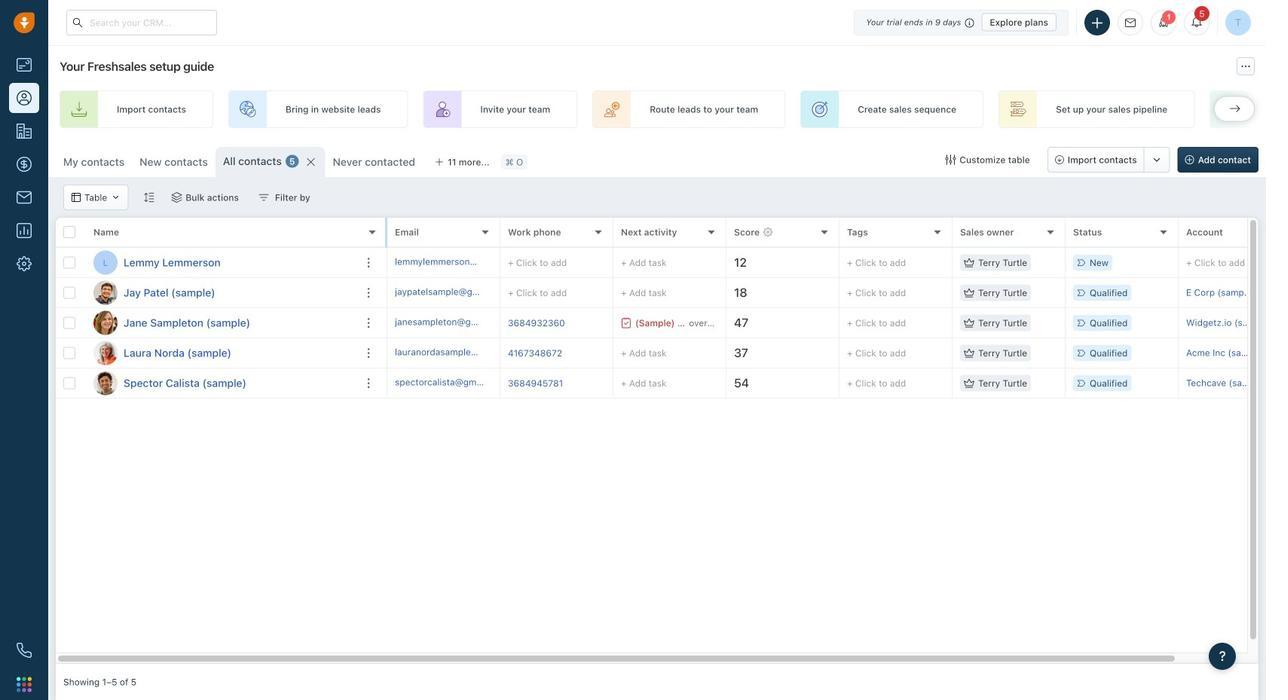 Task type: locate. For each thing, give the bounding box(es) containing it.
l image
[[94, 341, 118, 365]]

Search your CRM... text field
[[66, 10, 217, 35]]

1 row group from the left
[[56, 248, 388, 399]]

container_wx8msf4aqz5i3rn1 image
[[946, 155, 956, 165], [171, 192, 182, 203], [259, 192, 269, 203], [964, 258, 975, 268], [964, 288, 975, 298], [964, 348, 975, 359], [964, 378, 975, 389]]

column header
[[86, 218, 388, 248]]

group
[[1048, 147, 1171, 173]]

press space to select this row. row
[[56, 248, 388, 278], [388, 248, 1267, 278], [56, 278, 388, 308], [388, 278, 1267, 308], [56, 308, 388, 339], [388, 308, 1267, 339], [56, 339, 388, 369], [388, 339, 1267, 369], [56, 369, 388, 399], [388, 369, 1267, 399]]

2 row group from the left
[[388, 248, 1267, 399]]

grid
[[56, 218, 1267, 664]]

container_wx8msf4aqz5i3rn1 image
[[72, 193, 81, 202], [111, 193, 120, 202], [621, 318, 632, 328], [964, 318, 975, 328]]

phone element
[[9, 636, 39, 666]]

phone image
[[17, 643, 32, 658]]

j image
[[94, 311, 118, 335]]

style_myh0__igzzd8unmi image
[[143, 192, 154, 203]]

freshworks switcher image
[[17, 677, 32, 692]]

row
[[56, 218, 388, 248]]

row group
[[56, 248, 388, 399], [388, 248, 1267, 399]]

send email image
[[1126, 18, 1136, 28]]



Task type: describe. For each thing, give the bounding box(es) containing it.
s image
[[94, 371, 118, 396]]

j image
[[94, 281, 118, 305]]



Task type: vqa. For each thing, say whether or not it's contained in the screenshot.
dialog
no



